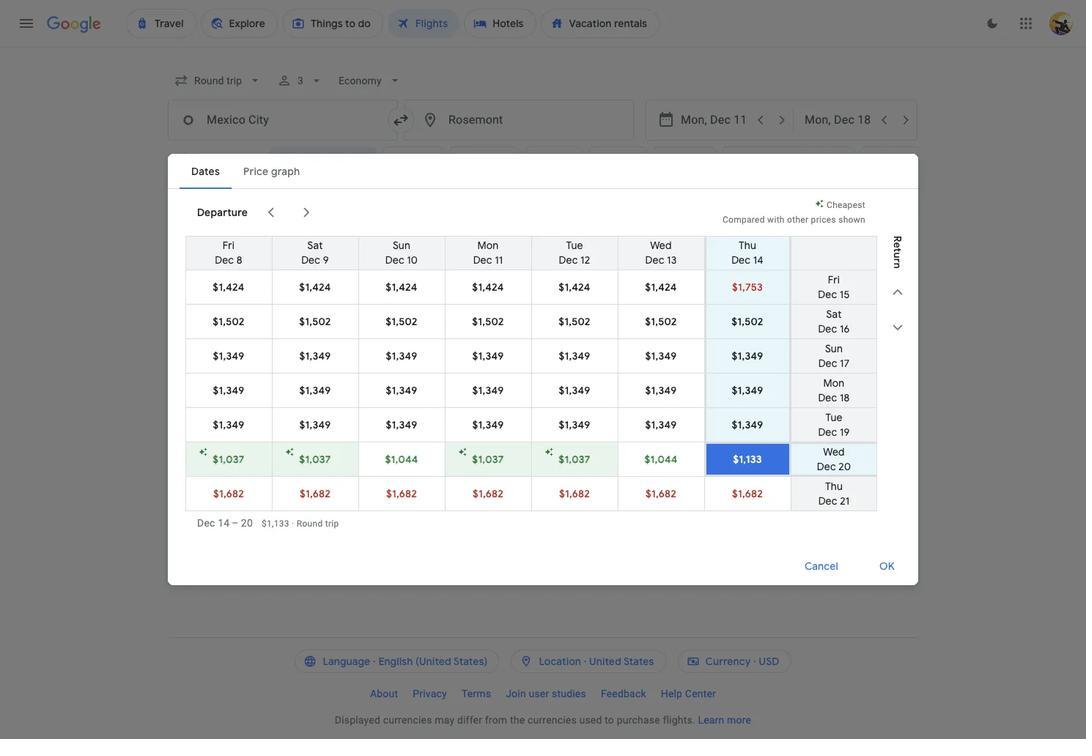 Task type: locate. For each thing, give the bounding box(es) containing it.
$1,424 button down 10
[[359, 271, 445, 304]]

1 vertical spatial hr
[[463, 369, 474, 383]]

kg for 458
[[675, 369, 688, 383]]

separate tickets booked together. this trip includes tickets from multiple airlines. missed connections may be protected by gotogate.. element down arrival time: 10:19 pm. text field
[[236, 386, 372, 397]]

help center link
[[654, 683, 724, 706]]

$1,424 down 12
[[559, 281, 591, 294]]

mex inside 4 hr 30 min mex – ord
[[454, 441, 473, 452]]

booked down the 4:19 am
[[305, 331, 335, 342]]

6 $1,682 from the left
[[646, 488, 677, 501]]

0 vertical spatial round trip
[[820, 332, 859, 342]]

round trip for $1,512
[[820, 332, 859, 342]]

5:20 pm
[[236, 424, 279, 438]]

trip down 1608 us dollars text field
[[846, 387, 859, 397]]

- down 510
[[653, 442, 656, 453]]

$1,424 down 13
[[646, 281, 678, 294]]

$1,502 button down bag fees button
[[446, 305, 532, 339]]

1 vertical spatial -
[[653, 387, 656, 398]]

times button
[[653, 147, 716, 170]]

2 vertical spatial ord
[[479, 441, 497, 452]]

16% down "459"
[[656, 332, 673, 343]]

round inside $1,349 round trip
[[820, 442, 843, 452]]

$1,424 down 10
[[386, 281, 418, 294]]

tickets down leaves mexico city international airport at 6:20 pm on monday, december 11 and arrives at o'hare international airport at 10:19 pm on monday, december 11. element
[[275, 386, 303, 397]]

0 vertical spatial separate tickets booked together. this trip includes tickets from multiple airlines. missed connections may be protected by gotogate.. element
[[236, 331, 372, 342]]

ok button
[[862, 549, 913, 584]]

total duration 3 hr 59 min. element down bag fees button
[[454, 314, 549, 331]]

1 total duration 3 hr 59 min. element from the top
[[454, 314, 549, 331]]

0 vertical spatial together
[[338, 331, 372, 342]]

1 mex from the top
[[454, 331, 473, 342]]

0 vertical spatial may
[[497, 278, 514, 288]]

0 horizontal spatial $1,133
[[262, 519, 290, 529]]

min inside 4 hr 30 min mex – ord
[[495, 424, 514, 438]]

$1,424 button down 11
[[446, 271, 532, 304]]

0 vertical spatial separate tickets booked together
[[236, 331, 372, 342]]

1 16% from the top
[[656, 332, 673, 343]]

1 3 hr 59 min mex – ord from the top
[[454, 314, 513, 342]]

1 -16% emissions from the top
[[653, 332, 717, 343]]

1 vertical spatial mon
[[824, 377, 845, 390]]

sun up 10
[[393, 239, 411, 252]]

2 - from the top
[[653, 387, 656, 398]]

0 horizontal spatial  image
[[288, 441, 291, 452]]

kg right "459"
[[675, 314, 688, 329]]

0 horizontal spatial $1,044
[[386, 453, 419, 466]]

7 $1,502 from the left
[[732, 315, 764, 329]]

hr right 4
[[464, 424, 475, 438]]

0 horizontal spatial prices
[[222, 208, 253, 221]]

ok
[[880, 560, 895, 573]]

from
[[485, 715, 508, 727]]

trip inside $1,349 round trip
[[846, 442, 859, 452]]

1 vertical spatial -16% emissions
[[653, 387, 717, 398]]

4 $1,682 from the left
[[473, 488, 504, 501]]

2 $1,037 from the left
[[300, 453, 332, 466]]

kg right 458
[[675, 369, 688, 383]]

2 tickets from the top
[[275, 386, 303, 397]]

– inside 4 hr 30 min mex – ord
[[473, 441, 479, 452]]

0 horizontal spatial mon
[[478, 239, 499, 252]]

hr down bag
[[463, 314, 474, 329]]

4 $1,502 button from the left
[[446, 305, 532, 339]]

thu
[[739, 239, 757, 252], [826, 480, 844, 493]]

2 separate tickets booked together from the top
[[236, 386, 372, 397]]

2 right 458
[[709, 373, 714, 386]]

kg inside 510 kg co 2
[[674, 424, 687, 438]]

co right "459"
[[690, 314, 709, 329]]

mex down bag
[[454, 331, 473, 342]]

together for 6:20 pm
[[338, 386, 372, 397]]

1 vertical spatial tickets
[[275, 386, 303, 397]]

co inside 510 kg co 2
[[689, 424, 707, 438]]

2 $1,044 button from the left
[[619, 443, 705, 477]]

2 vertical spatial nonstop flight. element
[[549, 424, 595, 441]]

59 for 458
[[477, 369, 490, 383]]

hr inside 4 hr 30 min mex – ord
[[464, 424, 475, 438]]

Arrival time: 4:19 AM. text field
[[298, 314, 339, 329]]

1 horizontal spatial $1,044
[[645, 453, 678, 466]]

fees right +
[[297, 278, 314, 288]]

separate tickets booked together down arrival time: 10:19 pm. text field
[[236, 386, 372, 397]]

-16% emissions for 458
[[653, 387, 717, 398]]

dec left 14
[[732, 254, 751, 267]]

total duration 3 hr 59 min. element up total duration 4 hr 30 min. element
[[454, 369, 549, 386]]

1 tickets from the top
[[275, 331, 303, 342]]

1 horizontal spatial fees
[[476, 278, 494, 288]]

510
[[652, 424, 671, 438]]

$1,682 button
[[186, 477, 272, 511], [273, 477, 359, 511], [359, 477, 445, 511], [446, 477, 532, 511], [532, 477, 618, 511], [619, 477, 705, 511], [705, 477, 791, 511]]

ord for 9:50 pm
[[479, 441, 497, 452]]

emissions for 458
[[675, 387, 717, 398]]

59 up 30
[[477, 369, 490, 383]]

dec left 10
[[386, 254, 405, 267]]

3 - from the top
[[653, 442, 656, 453]]

1 59 from the top
[[477, 314, 490, 329]]

2 nonstop flight. element from the top
[[549, 369, 595, 386]]

used
[[580, 715, 602, 727]]

emissions down 458 kg co 2
[[675, 387, 717, 398]]

tue
[[567, 239, 584, 252], [826, 411, 843, 425]]

prices include required taxes + fees for 3 adults. optional charges and bag fees may apply. passenger assistance
[[168, 278, 633, 288]]

english
[[379, 656, 413, 669]]

$1,502 button down prices include required taxes + fees for 3 adults. optional charges and bag fees may apply. passenger assistance
[[359, 305, 445, 339]]

0 vertical spatial 59
[[477, 314, 490, 329]]

mon up 11
[[478, 239, 499, 252]]

0 vertical spatial nonstop flight. element
[[549, 314, 595, 331]]

dec left 16
[[819, 323, 838, 336]]

2 for 510
[[707, 428, 713, 441]]

3 hr 59 min mex – ord
[[454, 314, 513, 342], [454, 369, 513, 397]]

1 vertical spatial together
[[338, 386, 372, 397]]

scroll left image
[[263, 204, 280, 221]]

purchase
[[617, 715, 661, 727]]

1349 US dollars text field
[[824, 424, 859, 438]]

1 - from the top
[[653, 332, 656, 343]]

0 vertical spatial -
[[653, 332, 656, 343]]

fees right bag
[[476, 278, 494, 288]]

1 vertical spatial thu
[[826, 480, 844, 493]]

$1,502 button down for
[[273, 305, 359, 339]]

-16% emissions down 458 kg co 2
[[653, 387, 717, 398]]

$1,753 button
[[707, 271, 790, 304]]

16% for 459
[[656, 332, 673, 343]]

2 -16% emissions from the top
[[653, 387, 717, 398]]

6 $1,502 button from the left
[[619, 305, 705, 339]]

59 for 459
[[477, 314, 490, 329]]

$1,424 button down 13
[[619, 271, 705, 304]]

airlines
[[458, 152, 495, 165]]

dec inside the 'sun dec 10'
[[386, 254, 405, 267]]

1 horizontal spatial fri
[[829, 274, 841, 287]]

2 ord from the top
[[479, 386, 497, 397]]

12:20 am
[[236, 314, 285, 329]]

3 ord from the top
[[479, 441, 497, 452]]

user
[[529, 689, 550, 700]]

prices inside find the best price region
[[222, 208, 253, 221]]

sat inside the sat dec 9
[[308, 239, 323, 252]]

0 horizontal spatial fri
[[223, 239, 235, 252]]

2 mex from the top
[[454, 386, 473, 397]]

4 $1,037 from the left
[[559, 453, 591, 466]]

2 volaris from the top
[[381, 386, 409, 397]]

0 horizontal spatial currencies
[[383, 715, 432, 727]]

– right 5:20 pm
[[282, 424, 289, 438]]

2 inside 510 kg co 2
[[707, 428, 713, 441]]

kg for 459
[[675, 314, 688, 329]]

2 $1,682 from the left
[[300, 488, 331, 501]]

1 $1,682 from the left
[[214, 488, 245, 501]]

–
[[473, 331, 479, 342], [282, 369, 289, 383], [473, 386, 479, 397], [282, 424, 289, 438], [473, 441, 479, 452]]

-16% emissions down 459 kg co 2 at the top right
[[653, 332, 717, 343]]

0 vertical spatial separate
[[236, 331, 273, 342]]

0 vertical spatial 2
[[709, 318, 714, 331]]

$1,424 down departing flights
[[213, 281, 245, 294]]

1 vertical spatial 59
[[477, 369, 490, 383]]

2
[[709, 318, 714, 331], [709, 373, 714, 386], [707, 428, 713, 441]]

nonstop flight. element
[[549, 314, 595, 331], [549, 369, 595, 386], [549, 424, 595, 441]]

0 horizontal spatial tue
[[567, 239, 584, 252]]

0 vertical spatial total duration 3 hr 59 min. element
[[454, 314, 549, 331]]

co inside 459 kg co 2
[[690, 314, 709, 329]]

3 round from the top
[[820, 442, 843, 452]]

tickets down leaves mexico city international airport at 12:20 am on monday, december 11 and arrives at o'hare international airport at 4:19 am on monday, december 11. "element"
[[275, 331, 303, 342]]

7 $1,682 from the left
[[733, 488, 764, 501]]

1 $1,424 button from the left
[[186, 271, 272, 304]]

terms
[[462, 689, 491, 700]]

ord down bag fees button
[[479, 331, 497, 342]]

prices right other
[[811, 215, 837, 225]]

2 vertical spatial hr
[[464, 424, 475, 438]]

co for 510
[[689, 424, 707, 438]]

0 vertical spatial  image
[[375, 331, 378, 342]]

dec inside mon dec 11
[[474, 254, 493, 267]]

r e t u r n
[[892, 236, 905, 269]]

1 vertical spatial separate tickets booked together. this trip includes tickets from multiple airlines. missed connections may be protected by gotogate.. element
[[236, 386, 372, 397]]

6 $1,502 from the left
[[646, 315, 678, 329]]

1 $1,044 button from the left
[[359, 443, 445, 477]]

0 horizontal spatial sat
[[308, 239, 323, 252]]

min
[[493, 314, 513, 329], [493, 369, 513, 383], [495, 424, 514, 438]]

0 vertical spatial 3 hr 59 min mex – ord
[[454, 314, 513, 342]]

0 vertical spatial mon
[[478, 239, 499, 252]]

thu inside thu dec 14
[[739, 239, 757, 252]]

0 horizontal spatial $1,044 button
[[359, 443, 445, 477]]

ord inside 4 hr 30 min mex – ord
[[479, 441, 497, 452]]

2 vertical spatial co
[[689, 424, 707, 438]]

1 horizontal spatial sat
[[827, 308, 843, 321]]

1 separate tickets booked together. this trip includes tickets from multiple airlines. missed connections may be protected by gotogate.. element from the top
[[236, 331, 372, 342]]

co inside 458 kg co 2
[[691, 369, 709, 383]]

$1,424 button down 8
[[186, 271, 272, 304]]

5 $1,682 from the left
[[560, 488, 591, 501]]

1 vertical spatial ord
[[479, 386, 497, 397]]

2 16% from the top
[[656, 387, 673, 398]]

2 $1,424 from the left
[[300, 281, 332, 294]]

price down cheapest
[[848, 213, 873, 226]]

0 vertical spatial kg
[[675, 314, 688, 329]]

r
[[892, 259, 905, 263]]

dec left 11
[[474, 254, 493, 267]]

sat down "11 – 18"
[[308, 239, 323, 252]]

hr for 10:19 pm
[[463, 369, 474, 383]]

1 together from the top
[[338, 331, 372, 342]]

$1,502 for first $1,502 button
[[213, 315, 245, 329]]

help
[[661, 689, 683, 700]]

2 round from the top
[[820, 387, 843, 397]]

dec inside 'tue dec 12'
[[560, 254, 579, 267]]

0 vertical spatial volaris
[[381, 331, 409, 342]]

total duration 3 hr 59 min. element
[[454, 314, 549, 331], [454, 369, 549, 386]]

3 $1,682 from the left
[[387, 488, 418, 501]]

2 $1,044 from the left
[[645, 453, 678, 466]]

6:20 pm – 10:19 pm
[[236, 369, 338, 383]]

may left apply.
[[497, 278, 514, 288]]

nonstop flight. element for 459
[[549, 314, 595, 331]]

– up 30
[[473, 386, 479, 397]]

together down arrival time: 4:19 am. text field
[[338, 331, 372, 342]]

1 vertical spatial 16%
[[656, 387, 673, 398]]

currencies down privacy link
[[383, 715, 432, 727]]

2 vertical spatial nonstop
[[549, 424, 595, 438]]

1 vertical spatial total duration 3 hr 59 min. element
[[454, 369, 549, 386]]

to
[[605, 715, 615, 727]]

1 vertical spatial round
[[820, 387, 843, 397]]

price for price graph
[[848, 213, 873, 226]]

separate tickets booked together. this trip includes tickets from multiple airlines. missed connections may be protected by gotogate.. element down the 4:19 am
[[236, 331, 372, 342]]

dec 11 – 18
[[278, 208, 329, 221]]

0 vertical spatial 16%
[[656, 332, 673, 343]]

kg inside 458 kg co 2
[[675, 369, 688, 383]]

1 nonstop from the top
[[549, 314, 595, 329]]

nonstop for 510
[[549, 424, 595, 438]]

fri
[[223, 239, 235, 252], [829, 274, 841, 287]]

1 $1,037 from the left
[[213, 453, 245, 466]]

$1,502 button down passenger on the top of the page
[[532, 305, 618, 339]]

16% down 458
[[656, 387, 673, 398]]

$1,512
[[827, 314, 859, 329]]

$1,502 down for
[[300, 315, 332, 329]]

1 vertical spatial nonstop flight. element
[[549, 369, 595, 386]]

1 horizontal spatial $1,044 button
[[619, 443, 705, 477]]

2 total duration 3 hr 59 min. element from the top
[[454, 369, 549, 386]]

1 horizontal spatial wed
[[824, 446, 846, 459]]

optional
[[369, 278, 403, 288]]

- down "459"
[[653, 332, 656, 343]]

fri up 15
[[829, 274, 841, 287]]

$1,502 down $1,753 button
[[732, 315, 764, 329]]

privacy
[[413, 689, 447, 700]]

458 kg co 2
[[652, 369, 714, 386]]

2 vertical spatial min
[[495, 424, 514, 438]]

0 horizontal spatial fees
[[297, 278, 314, 288]]

currencies down the 'join user studies'
[[528, 715, 577, 727]]

and
[[441, 278, 456, 288]]

1 nonstop flight. element from the top
[[549, 314, 595, 331]]

0 vertical spatial mex
[[454, 331, 473, 342]]

$1,424 down 11
[[473, 281, 505, 294]]

thu up 14
[[739, 239, 757, 252]]

0 vertical spatial -16% emissions
[[653, 332, 717, 343]]

7%
[[656, 442, 667, 453]]

0 vertical spatial sat
[[308, 239, 323, 252]]

mex for 9:50 pm
[[454, 441, 473, 452]]

hr for 9:50 pm
[[464, 424, 475, 438]]

separate for 6:20 pm
[[236, 386, 273, 397]]

$1,502 for second $1,502 button from left
[[300, 315, 332, 329]]

3 $1,037 from the left
[[473, 453, 505, 466]]

1 horizontal spatial $1,133
[[734, 453, 763, 466]]

1 $1,502 from the left
[[213, 315, 245, 329]]

2 $1,424 button from the left
[[273, 271, 359, 304]]

$1,133
[[734, 453, 763, 466], [262, 519, 290, 529]]

1 horizontal spatial  image
[[375, 331, 378, 342]]

3 inside popup button
[[298, 75, 304, 87]]

$1,037 button
[[186, 443, 272, 477], [273, 443, 359, 477], [446, 443, 532, 477], [532, 443, 618, 477]]

$1,037 for 4th $1,037 button from the right
[[213, 453, 245, 466]]

emissions for 459
[[675, 332, 717, 343]]

3 mex from the top
[[454, 441, 473, 452]]

$1,502 for first $1,502 button from right
[[732, 315, 764, 329]]

0 vertical spatial fri
[[223, 239, 235, 252]]

2 vertical spatial kg
[[674, 424, 687, 438]]

1 vertical spatial sun
[[826, 342, 844, 356]]

sat right this price for this flight doesn't include overhead bin access. if you need a carry-on bag, use the bags filter to update prices. icon
[[827, 308, 843, 321]]

nonstop for 458
[[549, 369, 595, 383]]

16%
[[656, 332, 673, 343], [656, 387, 673, 398]]

separate
[[236, 331, 273, 342], [236, 386, 273, 397]]

nonstop flight. element for 510
[[549, 424, 595, 441]]

4 $1,424 from the left
[[473, 281, 505, 294]]

min right 30
[[495, 424, 514, 438]]

1 horizontal spatial tue
[[826, 411, 843, 425]]

2 for 459
[[709, 318, 714, 331]]

$1,424 button down 12
[[532, 271, 618, 304]]

kg for 510
[[674, 424, 687, 438]]

mon up 18
[[824, 377, 845, 390]]

booked for 6:20 pm
[[305, 386, 335, 397]]

prices left learn more about tracked prices image
[[222, 208, 253, 221]]

2 $1,037 button from the left
[[273, 443, 359, 477]]

2 right "459"
[[709, 318, 714, 331]]

learn
[[698, 715, 725, 727]]

1 horizontal spatial mon
[[824, 377, 845, 390]]

dec left 19 on the right of page
[[819, 426, 838, 439]]

round trip down 1608 us dollars text field
[[820, 387, 859, 397]]

0 horizontal spatial price
[[598, 152, 623, 165]]

dec left 20
[[818, 460, 837, 474]]

4 $1,502 from the left
[[473, 315, 505, 329]]

learn more about tracked prices image
[[256, 208, 269, 221]]

dec inside thu dec 14
[[732, 254, 751, 267]]

0 vertical spatial tickets
[[275, 331, 303, 342]]

5 $1,502 from the left
[[559, 315, 591, 329]]

$1,502 button down required
[[186, 305, 272, 339]]

1 vertical spatial tue
[[826, 411, 843, 425]]

round down "1349 us dollars" text field
[[820, 442, 843, 452]]

emissions right less
[[303, 152, 352, 165]]

59 down bag fees button
[[477, 314, 490, 329]]

None search field
[[168, 67, 936, 194]]

1 vertical spatial wed
[[824, 446, 846, 459]]

dec left scroll right icon
[[278, 208, 297, 221]]

mex up 4
[[454, 386, 473, 397]]

$1,502 for third $1,502 button from the right
[[559, 315, 591, 329]]

1 vertical spatial min
[[493, 369, 513, 383]]

thu up the 21
[[826, 480, 844, 493]]

4 $1,037 button from the left
[[532, 443, 618, 477]]

0 vertical spatial thu
[[739, 239, 757, 252]]

$1,502 for 3rd $1,502 button
[[386, 315, 418, 329]]

5 $1,424 from the left
[[559, 281, 591, 294]]

t
[[892, 248, 905, 253]]

2 nonstop from the top
[[549, 369, 595, 383]]

1 horizontal spatial price
[[848, 213, 873, 226]]

1 separate tickets booked together from the top
[[236, 331, 372, 342]]

fri up departing flights
[[223, 239, 235, 252]]

sat inside fri dec 15 sat dec 16 sun dec 17 mon dec 18 tue dec 19 wed dec 20 thu dec 21
[[827, 308, 843, 321]]

$1,502 down bag fees button
[[473, 315, 505, 329]]

times
[[662, 152, 691, 165]]

with
[[768, 215, 785, 225]]

round trip for $1,608
[[820, 387, 859, 397]]

trip
[[846, 332, 859, 342], [846, 387, 859, 397], [846, 442, 859, 452], [325, 519, 339, 529]]

1 $1,682 button from the left
[[186, 477, 272, 511]]

sun inside fri dec 15 sat dec 16 sun dec 17 mon dec 18 tue dec 19 wed dec 20 thu dec 21
[[826, 342, 844, 356]]

r
[[892, 236, 905, 242]]

leaves mexico city international airport at 6:20 pm on monday, december 11 and arrives at o'hare international airport at 10:19 pm on monday, december 11. element
[[236, 369, 338, 383]]

2 inside 458 kg co 2
[[709, 373, 714, 386]]

1 round from the top
[[820, 332, 843, 342]]

0 vertical spatial price
[[598, 152, 623, 165]]

airports
[[790, 152, 829, 165]]

3 nonstop from the top
[[549, 424, 595, 438]]

1 round trip from the top
[[820, 332, 859, 342]]

$1,037 for second $1,037 button from the left
[[300, 453, 332, 466]]

$1,424 button down 9
[[273, 271, 359, 304]]

0 vertical spatial ord
[[479, 331, 497, 342]]

– for 12:20 am
[[473, 331, 479, 342]]

1 separate from the top
[[236, 331, 273, 342]]

connecting airports
[[731, 152, 829, 165]]

hr up 4 hr 30 min mex – ord at the left of the page
[[463, 369, 474, 383]]

2 currencies from the left
[[528, 715, 577, 727]]

 image for 12:20 am
[[375, 331, 378, 342]]

 image
[[375, 331, 378, 342], [288, 441, 291, 452]]

$1,502 up 458
[[646, 315, 678, 329]]

fri inside fri dec 8
[[223, 239, 235, 252]]

0 horizontal spatial may
[[435, 715, 455, 727]]

mex for 10:19 pm
[[454, 386, 473, 397]]

1 vertical spatial sat
[[827, 308, 843, 321]]

may
[[497, 278, 514, 288], [435, 715, 455, 727]]

tue up 12
[[567, 239, 584, 252]]

kg inside 459 kg co 2
[[675, 314, 688, 329]]

mex down 4
[[454, 441, 473, 452]]

1 vertical spatial booked
[[305, 386, 335, 397]]

2 vertical spatial -
[[653, 442, 656, 453]]

1 vertical spatial co
[[691, 369, 709, 383]]

cheapest
[[827, 200, 866, 210]]

4:19 am
[[298, 314, 339, 329]]

1 horizontal spatial currencies
[[528, 715, 577, 727]]

5 $1,424 button from the left
[[532, 271, 618, 304]]

2 booked from the top
[[305, 386, 335, 397]]

1 vertical spatial volaris
[[381, 386, 409, 397]]

1 vertical spatial  image
[[288, 441, 291, 452]]

3 nonstop flight. element from the top
[[549, 424, 595, 441]]

$1,502 down passenger on the top of the page
[[559, 315, 591, 329]]

0 vertical spatial round
[[820, 332, 843, 342]]

fri for 8
[[223, 239, 235, 252]]

2 $1,502 from the left
[[300, 315, 332, 329]]

3 $1,037 button from the left
[[446, 443, 532, 477]]

3 hr 59 min mex – ord down bag fees button
[[454, 314, 513, 342]]

9
[[324, 254, 329, 267]]

0 vertical spatial min
[[493, 314, 513, 329]]

1 vertical spatial round trip
[[820, 387, 859, 397]]

0 horizontal spatial thu
[[739, 239, 757, 252]]

2 inside 459 kg co 2
[[709, 318, 714, 331]]

2 vertical spatial 2
[[707, 428, 713, 441]]

price inside button
[[848, 213, 873, 226]]

$1,753
[[733, 281, 764, 294]]

2 separate tickets booked together. this trip includes tickets from multiple airlines. missed connections may be protected by gotogate.. element from the top
[[236, 386, 372, 397]]

1 vertical spatial 2
[[709, 373, 714, 386]]

emissions for 510
[[670, 442, 712, 453]]

0 vertical spatial nonstop
[[549, 314, 595, 329]]

2 for 458
[[709, 373, 714, 386]]

$1,349 round trip
[[820, 424, 859, 452]]

round
[[297, 519, 323, 529]]

2 59 from the top
[[477, 369, 490, 383]]

bags
[[535, 152, 558, 165]]

1 booked from the top
[[305, 331, 335, 342]]

3 $1,424 from the left
[[386, 281, 418, 294]]

min for 9:50 pm
[[495, 424, 514, 438]]

$1,133 inside button
[[734, 453, 763, 466]]

may left differ
[[435, 715, 455, 727]]

price right bags popup button
[[598, 152, 623, 165]]

Departure time: 6:20 PM. text field
[[236, 369, 279, 383]]

sun
[[393, 239, 411, 252], [826, 342, 844, 356]]

10:19 pm
[[292, 369, 338, 383]]

2 round trip from the top
[[820, 387, 859, 397]]

0 horizontal spatial wed
[[651, 239, 673, 252]]

0 horizontal spatial sun
[[393, 239, 411, 252]]

mon
[[478, 239, 499, 252], [824, 377, 845, 390]]

0 vertical spatial sun
[[393, 239, 411, 252]]

fri inside fri dec 15 sat dec 16 sun dec 17 mon dec 18 tue dec 19 wed dec 20 thu dec 21
[[829, 274, 841, 287]]

0 vertical spatial $1,133
[[734, 453, 763, 466]]

3 $1,502 from the left
[[386, 315, 418, 329]]

2 vertical spatial round
[[820, 442, 843, 452]]

3 hr 59 min mex – ord for 459
[[454, 314, 513, 342]]

min up total duration 4 hr 30 min. element
[[493, 369, 513, 383]]

emissions down 459 kg co 2 at the top right
[[675, 332, 717, 343]]

1 vertical spatial fri
[[829, 274, 841, 287]]

$1,502 down required
[[213, 315, 245, 329]]

dec left 13
[[646, 254, 665, 267]]

sat dec 9
[[302, 239, 329, 267]]

 image down optional
[[375, 331, 378, 342]]

2 3 hr 59 min mex – ord from the top
[[454, 369, 513, 397]]

1 horizontal spatial may
[[497, 278, 514, 288]]

this price for this flight doesn't include overhead bin access. if you need a carry-on bag, use the bags filter to update prices. image
[[809, 312, 827, 330]]

track
[[193, 208, 220, 221]]

thu inside fri dec 15 sat dec 16 sun dec 17 mon dec 18 tue dec 19 wed dec 20 thu dec 21
[[826, 480, 844, 493]]

connecting airports button
[[722, 147, 854, 170]]

tickets for 12:20 am
[[275, 331, 303, 342]]

flights.
[[663, 715, 696, 727]]

5 $1,502 button from the left
[[532, 305, 618, 339]]

$1,502
[[213, 315, 245, 329], [300, 315, 332, 329], [386, 315, 418, 329], [473, 315, 505, 329], [559, 315, 591, 329], [646, 315, 678, 329], [732, 315, 764, 329]]

round trip down $1,512 text field
[[820, 332, 859, 342]]

co for 459
[[690, 314, 709, 329]]

separate down 12:20 am
[[236, 331, 273, 342]]

6 $1,424 button from the left
[[619, 271, 705, 304]]

Departure text field
[[681, 100, 749, 140]]

nonstop
[[549, 314, 595, 329], [549, 369, 595, 383], [549, 424, 595, 438]]

wed up 13
[[651, 239, 673, 252]]

6 $1,424 from the left
[[646, 281, 678, 294]]

round down $1,512 text field
[[820, 332, 843, 342]]

kg up -7% emissions
[[674, 424, 687, 438]]

volaris
[[381, 331, 409, 342], [381, 386, 409, 397]]

ord down 30
[[479, 441, 497, 452]]

5 $1,682 button from the left
[[532, 477, 618, 511]]

shown
[[839, 215, 866, 225]]

2 together from the top
[[338, 386, 372, 397]]

$1,502 down prices include required taxes + fees for 3 adults. optional charges and bag fees may apply. passenger assistance
[[386, 315, 418, 329]]

Return text field
[[805, 100, 873, 140]]

7 $1,502 button from the left
[[707, 305, 790, 339]]

4 $1,424 button from the left
[[446, 271, 532, 304]]

1 horizontal spatial prices
[[811, 215, 837, 225]]

price inside popup button
[[598, 152, 623, 165]]

0 vertical spatial co
[[690, 314, 709, 329]]

separate tickets booked together. this trip includes tickets from multiple airlines. missed connections may be protected by gotogate.. element
[[236, 331, 372, 342], [236, 386, 372, 397]]

mex
[[454, 331, 473, 342], [454, 386, 473, 397], [454, 441, 473, 452]]

round for $1,608
[[820, 387, 843, 397]]

trip down 19 on the right of page
[[846, 442, 859, 452]]

1 horizontal spatial sun
[[826, 342, 844, 356]]

2 separate from the top
[[236, 386, 273, 397]]

1 $1,424 from the left
[[213, 281, 245, 294]]



Task type: vqa. For each thing, say whether or not it's contained in the screenshot.


Task type: describe. For each thing, give the bounding box(es) containing it.
dec left 14 – 20
[[197, 518, 215, 529]]

mon inside mon dec 11
[[478, 239, 499, 252]]

$1,133 · round trip
[[262, 519, 339, 529]]

flights
[[240, 255, 282, 274]]

$1,037 for first $1,037 button from right
[[559, 453, 591, 466]]

18
[[841, 392, 851, 405]]

$1,424 for 5th $1,424 button from left
[[559, 281, 591, 294]]

join user studies
[[506, 689, 587, 700]]

price graph
[[848, 213, 904, 226]]

$1,424 for sixth $1,424 button
[[646, 281, 678, 294]]

$1,682 for 5th $1,682 button from right
[[387, 488, 418, 501]]

displayed currencies may differ from the currencies used to purchase flights. learn more
[[335, 715, 752, 727]]

leaves mexico city international airport at 12:20 am on monday, december 11 and arrives at o'hare international airport at 4:19 am on monday, december 11. element
[[236, 314, 339, 329]]

separate tickets booked together. this trip includes tickets from multiple airlines. missed connections may be protected by gotogate.. element for 6:20 pm
[[236, 386, 372, 397]]

less
[[279, 152, 301, 165]]

17
[[841, 357, 850, 370]]

3 $1,502 button from the left
[[359, 305, 445, 339]]

– for 5:20 pm
[[473, 441, 479, 452]]

stops
[[391, 152, 419, 165]]

1 ord from the top
[[479, 331, 497, 342]]

charges
[[406, 278, 439, 288]]

7 $1,682 button from the left
[[705, 477, 791, 511]]

center
[[685, 689, 716, 700]]

scroll right image
[[298, 204, 315, 221]]

separate for 12:20 am
[[236, 331, 273, 342]]

Departure time: 12:20 AM. text field
[[236, 314, 285, 329]]

find the best price region
[[168, 206, 919, 244]]

passenger assistance button
[[543, 278, 633, 288]]

sun inside the 'sun dec 10'
[[393, 239, 411, 252]]

departing
[[168, 255, 236, 274]]

$1,424 for 4th $1,424 button from the left
[[473, 281, 505, 294]]

assistance
[[589, 278, 633, 288]]

Arrival time: 9:50 PM. text field
[[292, 424, 336, 438]]

Arrival time: 10:19 PM. text field
[[292, 369, 338, 383]]

round for $1,512
[[820, 332, 843, 342]]

1 vertical spatial may
[[435, 715, 455, 727]]

sun dec 10
[[386, 239, 418, 267]]

3 $1,682 button from the left
[[359, 477, 445, 511]]

date grid button
[[708, 206, 804, 232]]

scroll down image
[[889, 319, 907, 337]]

4
[[454, 424, 461, 438]]

8
[[237, 254, 243, 267]]

date grid
[[747, 213, 792, 226]]

– right departure time: 6:20 pm. text box
[[282, 369, 289, 383]]

19
[[841, 426, 851, 439]]

Departure time: 5:20 PM. text field
[[236, 424, 279, 438]]

-7% emissions
[[653, 442, 712, 453]]

price button
[[589, 147, 648, 170]]

terms link
[[455, 683, 499, 706]]

booked for 12:20 am
[[305, 331, 335, 342]]

this price for this flight doesn't include overhead bin access. if you need a carry-on bag, use the bags filter to update prices. image
[[806, 367, 823, 385]]

2 fees from the left
[[476, 278, 494, 288]]

wed inside 'wed dec 13'
[[651, 239, 673, 252]]

3 hr 59 min mex – ord for 458
[[454, 369, 513, 397]]

cancel button
[[788, 549, 856, 584]]

dec inside 'wed dec 13'
[[646, 254, 665, 267]]

aeromexico
[[236, 441, 285, 452]]

bag fees button
[[459, 278, 494, 288]]

fri dec 15 sat dec 16 sun dec 17 mon dec 18 tue dec 19 wed dec 20 thu dec 21
[[818, 274, 852, 508]]

$1,133 for $1,133
[[734, 453, 763, 466]]

for
[[317, 278, 329, 288]]

price graph button
[[810, 206, 916, 232]]

date
[[747, 213, 770, 226]]

all filters (1) button
[[168, 147, 265, 170]]

3 $1,424 button from the left
[[359, 271, 445, 304]]

nonstop flight. element for 458
[[549, 369, 595, 386]]

1512 US dollars text field
[[827, 314, 859, 329]]

separate tickets booked together for 6:20 pm
[[236, 386, 372, 397]]

passenger
[[543, 278, 586, 288]]

$1,037 for third $1,037 button
[[473, 453, 505, 466]]

other
[[788, 215, 809, 225]]

departing flights main content
[[168, 206, 919, 479]]

none search field containing all filters (1)
[[168, 67, 936, 194]]

mon inside fri dec 15 sat dec 16 sun dec 17 mon dec 18 tue dec 19 wed dec 20 thu dec 21
[[824, 377, 845, 390]]

11 – 18
[[300, 208, 329, 221]]

co for 458
[[691, 369, 709, 383]]

all
[[196, 152, 208, 165]]

dec left the 21
[[819, 495, 838, 508]]

- for 459
[[653, 332, 656, 343]]

16
[[841, 323, 851, 336]]

about
[[370, 689, 398, 700]]

compared with other prices shown
[[723, 215, 866, 225]]

bag
[[459, 278, 474, 288]]

1608 US dollars text field
[[823, 369, 859, 383]]

displayed
[[335, 715, 381, 727]]

$1,682 for seventh $1,682 button from the left
[[733, 488, 764, 501]]

6:20 pm
[[236, 369, 279, 383]]

separate tickets booked together. this trip includes tickets from multiple airlines. missed connections may be protected by gotogate.. element for 12:20 am
[[236, 331, 372, 342]]

$1,608
[[823, 369, 859, 383]]

less emissions button
[[270, 147, 377, 170]]

459 kg co 2
[[652, 314, 714, 331]]

4 $1,682 button from the left
[[446, 477, 532, 511]]

- for 458
[[653, 387, 656, 398]]

dec inside fri dec 8
[[215, 254, 234, 267]]

departing flights
[[168, 255, 282, 274]]

studies
[[552, 689, 587, 700]]

feedback
[[601, 689, 647, 700]]

adults.
[[338, 278, 366, 288]]

swap origin and destination. image
[[392, 111, 410, 129]]

required
[[228, 278, 262, 288]]

nonstop for 459
[[549, 314, 595, 329]]

n
[[892, 263, 905, 269]]

total duration 3 hr 59 min. element for 458
[[454, 369, 549, 386]]

1133 US dollars text field
[[262, 519, 290, 529]]

thu dec 14
[[732, 239, 764, 267]]

$1,682 for third $1,682 button from right
[[560, 488, 591, 501]]

14
[[754, 254, 764, 267]]

$1,424 for second $1,424 button from the left
[[300, 281, 332, 294]]

about link
[[363, 683, 406, 706]]

13
[[668, 254, 677, 267]]

emissions inside popup button
[[303, 152, 352, 165]]

currency
[[706, 656, 751, 669]]

total duration 4 hr 30 min. element
[[454, 424, 549, 441]]

stops button
[[382, 147, 444, 170]]

3 button
[[272, 67, 330, 94]]

2 $1,682 button from the left
[[273, 477, 359, 511]]

mon dec 11
[[474, 239, 504, 267]]

trip right round
[[325, 519, 339, 529]]

$1,682 for 6th $1,682 button from the right
[[300, 488, 331, 501]]

united
[[590, 656, 622, 669]]

total duration 3 hr 59 min. element for 459
[[454, 314, 549, 331]]

0 vertical spatial hr
[[463, 314, 474, 329]]

tue inside 'tue dec 12'
[[567, 239, 584, 252]]

1 currencies from the left
[[383, 715, 432, 727]]

$1,424 for first $1,424 button from the left
[[213, 281, 245, 294]]

 image for 5:20 pm
[[288, 441, 291, 452]]

dec left 17
[[819, 357, 838, 370]]

price for price
[[598, 152, 623, 165]]

$1,682 for seventh $1,682 button from right
[[214, 488, 245, 501]]

scroll up image
[[889, 284, 907, 301]]

bags button
[[526, 147, 583, 170]]

apply.
[[516, 278, 540, 288]]

$1,502 for 4th $1,502 button from right
[[473, 315, 505, 329]]

privacy link
[[406, 683, 455, 706]]

less emissions
[[279, 152, 352, 165]]

2 $1,502 button from the left
[[273, 305, 359, 339]]

together for 12:20 am
[[338, 331, 372, 342]]

wed inside fri dec 15 sat dec 16 sun dec 17 mon dec 18 tue dec 19 wed dec 20 thu dec 21
[[824, 446, 846, 459]]

9:50 pm
[[292, 424, 336, 438]]

11
[[495, 254, 504, 267]]

may inside departing flights main content
[[497, 278, 514, 288]]

track prices
[[193, 208, 253, 221]]

location
[[539, 656, 582, 669]]

1 fees from the left
[[297, 278, 314, 288]]

5:20 pm – 9:50 pm
[[236, 424, 336, 438]]

english (united states)
[[379, 656, 488, 669]]

1 $1,044 from the left
[[386, 453, 419, 466]]

14 – 20
[[218, 518, 253, 529]]

taxes
[[264, 278, 287, 288]]

separate tickets booked together for 12:20 am
[[236, 331, 372, 342]]

dec left 15
[[819, 288, 838, 301]]

$1,424 for third $1,424 button from left
[[386, 281, 418, 294]]

leaves mexico city international airport at 5:20 pm on monday, december 11 and arrives at o'hare international airport at 9:50 pm on monday, december 11. element
[[236, 424, 336, 438]]

6 $1,682 button from the left
[[619, 477, 705, 511]]

dec inside the sat dec 9
[[302, 254, 321, 267]]

16% for 458
[[656, 387, 673, 398]]

– for 6:20 pm
[[473, 386, 479, 397]]

-16% emissions for 459
[[653, 332, 717, 343]]

dec inside find the best price region
[[278, 208, 297, 221]]

the
[[510, 715, 525, 727]]

$1,682 for second $1,682 button from the right
[[646, 488, 677, 501]]

$1,682 for 4th $1,682 button from the left
[[473, 488, 504, 501]]

fri for 15
[[829, 274, 841, 287]]

$1,349 inside $1,349 round trip
[[824, 424, 859, 438]]

$1,502 for 6th $1,502 button
[[646, 315, 678, 329]]

departure
[[197, 206, 248, 219]]

·
[[292, 519, 294, 529]]

ord for 10:19 pm
[[479, 386, 497, 397]]

airlines button
[[449, 147, 520, 170]]

tue inside fri dec 15 sat dec 16 sun dec 17 mon dec 18 tue dec 19 wed dec 20 thu dec 21
[[826, 411, 843, 425]]

tickets for 6:20 pm
[[275, 386, 303, 397]]

graph
[[876, 213, 904, 226]]

1 $1,037 button from the left
[[186, 443, 272, 477]]

(united
[[416, 656, 452, 669]]

459
[[652, 314, 672, 329]]

dec 14 – 20
[[197, 518, 253, 529]]

duration button
[[860, 147, 936, 170]]

min for 10:19 pm
[[493, 369, 513, 383]]

10
[[408, 254, 418, 267]]

458
[[652, 369, 672, 383]]

1 $1,502 button from the left
[[186, 305, 272, 339]]

- for 510
[[653, 442, 656, 453]]

wed dec 13
[[646, 239, 677, 267]]

$1,133 for $1,133 · round trip
[[262, 519, 290, 529]]

fri dec 8
[[215, 239, 243, 267]]

dec left 18
[[819, 392, 838, 405]]

1 volaris from the top
[[381, 331, 409, 342]]

cancel
[[805, 560, 839, 573]]

$1,133 button
[[707, 444, 790, 475]]

trip down $1,512 text field
[[846, 332, 859, 342]]



